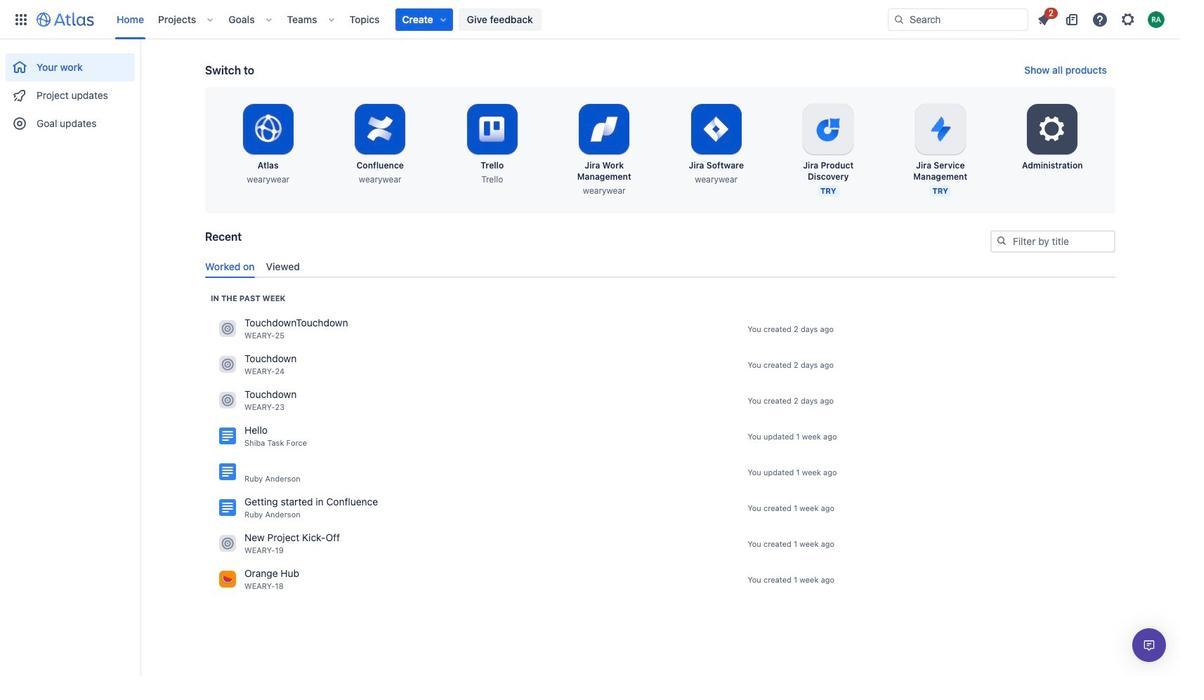 Task type: vqa. For each thing, say whether or not it's contained in the screenshot.
the top townsquare image
yes



Task type: locate. For each thing, give the bounding box(es) containing it.
townsquare image
[[219, 321, 236, 338], [219, 572, 236, 588]]

confluence image
[[219, 500, 236, 517]]

1 vertical spatial settings image
[[1036, 112, 1070, 146]]

townsquare image
[[219, 357, 236, 373], [219, 392, 236, 409], [219, 536, 236, 553]]

notifications image
[[1036, 11, 1053, 28]]

1 confluence image from the top
[[219, 428, 236, 445]]

switch to... image
[[13, 11, 30, 28]]

2 townsquare image from the top
[[219, 392, 236, 409]]

1 townsquare image from the top
[[219, 321, 236, 338]]

0 vertical spatial townsquare image
[[219, 321, 236, 338]]

0 vertical spatial settings image
[[1120, 11, 1137, 28]]

1 vertical spatial confluence image
[[219, 464, 236, 481]]

account image
[[1148, 11, 1165, 28]]

heading
[[211, 293, 286, 304]]

1 vertical spatial townsquare image
[[219, 392, 236, 409]]

2 vertical spatial townsquare image
[[219, 536, 236, 553]]

settings image
[[1120, 11, 1137, 28], [1036, 112, 1070, 146]]

help image
[[1092, 11, 1109, 28]]

group
[[6, 39, 135, 142]]

None search field
[[888, 8, 1029, 31]]

1 vertical spatial townsquare image
[[219, 572, 236, 588]]

tab list
[[200, 255, 1122, 278]]

2 confluence image from the top
[[219, 464, 236, 481]]

0 vertical spatial confluence image
[[219, 428, 236, 445]]

0 vertical spatial townsquare image
[[219, 357, 236, 373]]

1 horizontal spatial settings image
[[1120, 11, 1137, 28]]

banner
[[0, 0, 1181, 39]]

confluence image
[[219, 428, 236, 445], [219, 464, 236, 481]]



Task type: describe. For each thing, give the bounding box(es) containing it.
Filter by title field
[[992, 232, 1115, 252]]

0 horizontal spatial settings image
[[1036, 112, 1070, 146]]

1 townsquare image from the top
[[219, 357, 236, 373]]

3 townsquare image from the top
[[219, 536, 236, 553]]

search image
[[996, 235, 1008, 247]]

top element
[[8, 0, 888, 39]]

Search field
[[888, 8, 1029, 31]]

open intercom messenger image
[[1141, 637, 1158, 654]]

search image
[[894, 14, 905, 25]]

2 townsquare image from the top
[[219, 572, 236, 588]]



